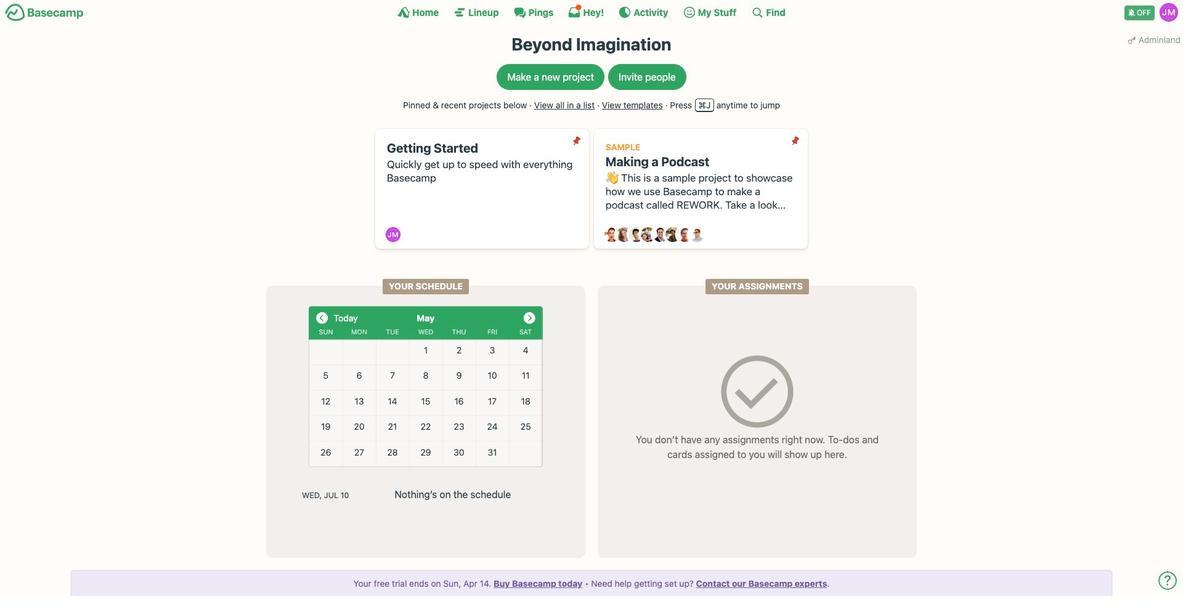 Task type: vqa. For each thing, say whether or not it's contained in the screenshot.
"Main" element
yes



Task type: locate. For each thing, give the bounding box(es) containing it.
nicole katz image
[[666, 228, 680, 242]]

annie bryan image
[[605, 228, 620, 242]]

switch accounts image
[[5, 3, 84, 22]]

1 vertical spatial jer mill image
[[386, 228, 401, 242]]

keyboard shortcut: ⌘ + / image
[[752, 6, 764, 18]]

jer mill image
[[1160, 3, 1179, 22], [386, 228, 401, 242]]

jennifer young image
[[641, 228, 656, 242]]

0 vertical spatial jer mill image
[[1160, 3, 1179, 22]]



Task type: describe. For each thing, give the bounding box(es) containing it.
0 horizontal spatial jer mill image
[[386, 228, 401, 242]]

main element
[[0, 0, 1184, 24]]

cheryl walters image
[[617, 228, 632, 242]]

jared davis image
[[629, 228, 644, 242]]

victor cooper image
[[690, 228, 705, 242]]

steve marsh image
[[678, 228, 693, 242]]

1 horizontal spatial jer mill image
[[1160, 3, 1179, 22]]

josh fiske image
[[653, 228, 668, 242]]



